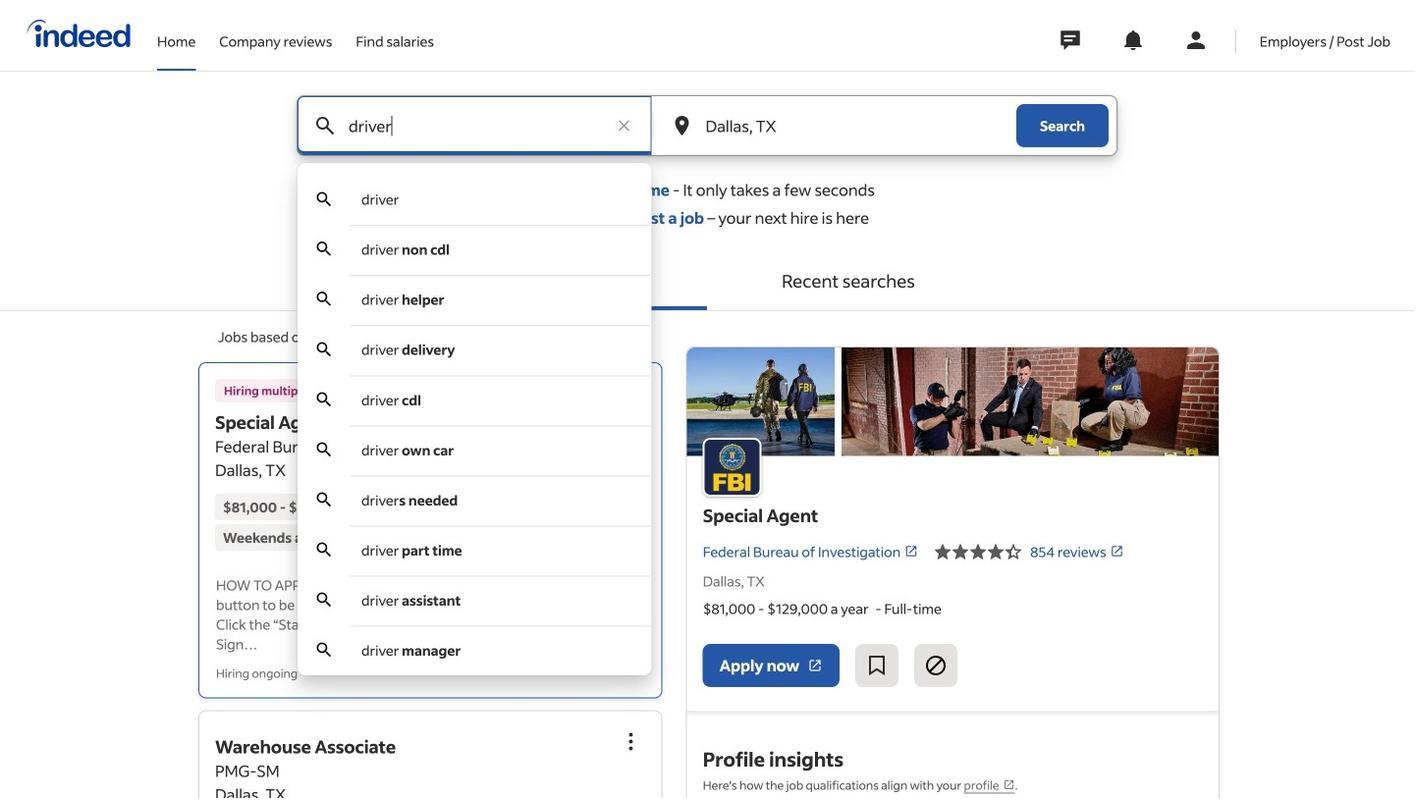 Task type: vqa. For each thing, say whether or not it's contained in the screenshot.
driver Element
yes



Task type: describe. For each thing, give the bounding box(es) containing it.
4.3 out of five stars rating image
[[449, 439, 485, 456]]

account image
[[1185, 28, 1208, 52]]

job actions for warehouse associate is collapsed image
[[620, 730, 643, 754]]

save this job image
[[866, 654, 889, 678]]

profile (opens in a new window) image
[[1004, 779, 1015, 791]]

not interested image
[[925, 654, 948, 678]]



Task type: locate. For each thing, give the bounding box(es) containing it.
search: Job title, keywords, or company text field
[[345, 96, 605, 155]]

federal bureau of investigation logo image
[[687, 348, 1219, 456], [703, 438, 762, 497]]

4.3 out of 5 stars. link to 854 reviews company ratings (opens in a new tab) image
[[1111, 545, 1124, 559]]

None search field
[[281, 95, 1134, 676]]

driver element
[[362, 191, 399, 208]]

messages unread count 0 image
[[1058, 21, 1083, 60]]

apply now (opens in a new tab) image
[[808, 658, 823, 674]]

group
[[610, 372, 653, 416]]

Edit location text field
[[702, 96, 977, 155]]

notifications unread count 0 image
[[1122, 28, 1145, 52]]

search suggestions list box
[[298, 175, 652, 676]]

clear what input image
[[614, 116, 634, 136]]

main content
[[0, 95, 1415, 799]]

4.3 out of 5 stars image
[[934, 540, 1023, 564]]

federal bureau of investigation (opens in a new tab) image
[[905, 545, 919, 559]]

tab list
[[0, 251, 1415, 311]]



